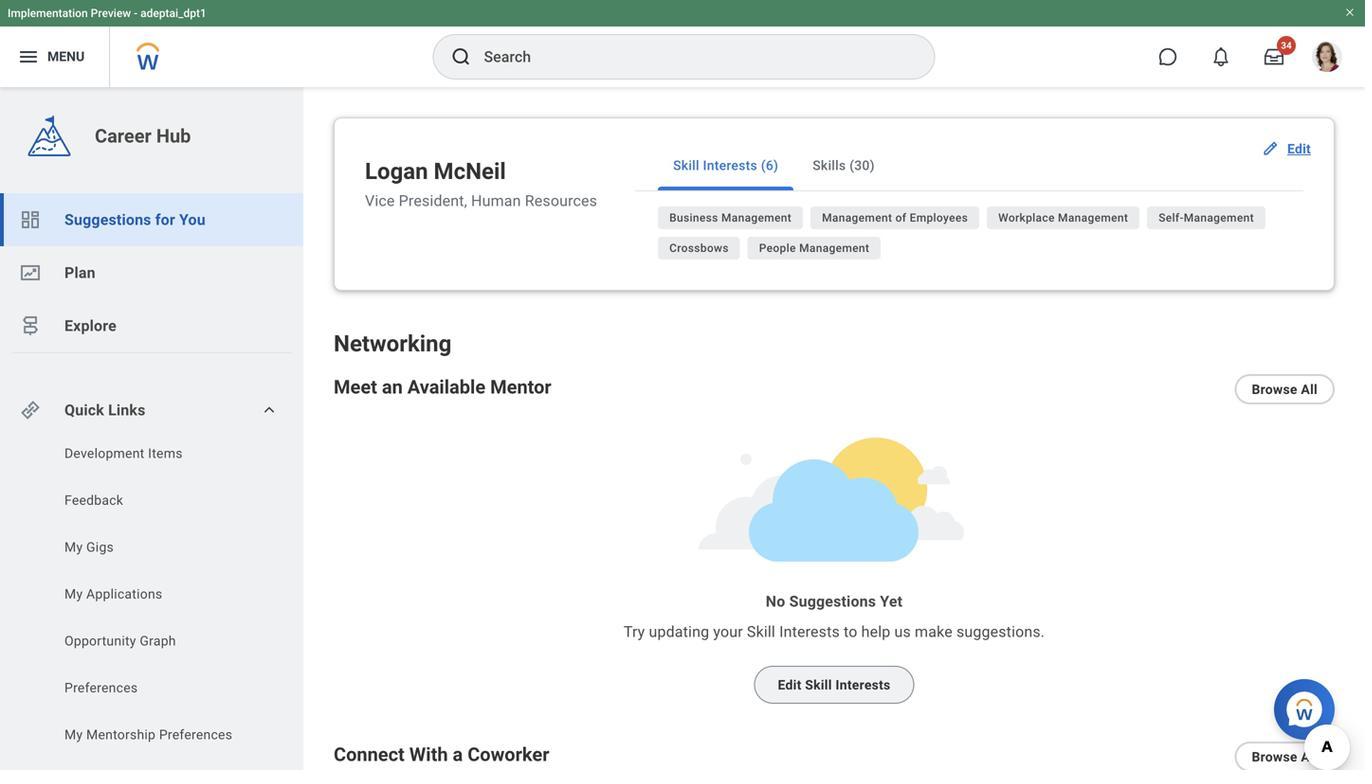 Task type: vqa. For each thing, say whether or not it's contained in the screenshot.
the top Visibility Popup Button
no



Task type: locate. For each thing, give the bounding box(es) containing it.
my gigs link
[[63, 538, 257, 557]]

skills (30)
[[813, 158, 875, 173]]

crossbows
[[669, 242, 729, 255]]

0 vertical spatial skill
[[673, 158, 699, 173]]

an
[[382, 376, 403, 399]]

2 browse all from the top
[[1252, 750, 1318, 765]]

0 vertical spatial browse
[[1252, 382, 1298, 397]]

Search Workday  search field
[[484, 36, 895, 78]]

with
[[409, 744, 448, 767]]

skill right your
[[747, 623, 775, 641]]

1 horizontal spatial edit
[[1287, 141, 1311, 157]]

skill up business
[[673, 158, 699, 173]]

1 vertical spatial interests
[[779, 623, 840, 641]]

a
[[453, 744, 463, 767]]

management for business management
[[721, 211, 792, 225]]

0 vertical spatial edit
[[1287, 141, 1311, 157]]

3 my from the top
[[64, 728, 83, 743]]

available
[[407, 376, 486, 399]]

2 my from the top
[[64, 587, 83, 602]]

my applications link
[[63, 585, 257, 604]]

preferences
[[64, 681, 138, 696], [159, 728, 232, 743]]

self-
[[1159, 211, 1184, 225]]

suggestions
[[64, 211, 151, 229], [789, 593, 876, 611]]

preferences down preferences link
[[159, 728, 232, 743]]

my left gigs
[[64, 540, 83, 556]]

business
[[669, 211, 718, 225]]

0 vertical spatial interests
[[703, 158, 757, 173]]

my for my applications
[[64, 587, 83, 602]]

34 button
[[1253, 36, 1296, 78]]

explore link
[[0, 300, 303, 353]]

management
[[721, 211, 792, 225], [822, 211, 892, 225], [1058, 211, 1128, 225], [1184, 211, 1254, 225], [799, 242, 870, 255]]

edit inside button
[[778, 678, 802, 693]]

browse all
[[1252, 382, 1318, 397], [1252, 750, 1318, 765]]

all
[[1301, 382, 1318, 397], [1301, 750, 1318, 765]]

0 vertical spatial preferences
[[64, 681, 138, 696]]

2 vertical spatial skill
[[805, 678, 832, 693]]

0 vertical spatial my
[[64, 540, 83, 556]]

make
[[915, 623, 953, 641]]

no suggestions yet
[[766, 593, 903, 611]]

workplace management
[[998, 211, 1128, 225]]

skill down try updating your skill interests to help us make suggestions.
[[805, 678, 832, 693]]

implementation preview -   adeptai_dpt1
[[8, 7, 207, 20]]

suggestions inside list
[[64, 211, 151, 229]]

skill interests (6) button
[[658, 141, 794, 191]]

1 vertical spatial all
[[1301, 750, 1318, 765]]

preferences link
[[63, 679, 257, 698]]

explore
[[64, 317, 117, 335]]

dashboard image
[[19, 209, 42, 231]]

interests down to
[[836, 678, 891, 693]]

1 vertical spatial edit
[[778, 678, 802, 693]]

my mentorship preferences link
[[63, 726, 257, 745]]

preferences down opportunity
[[64, 681, 138, 696]]

browse
[[1252, 382, 1298, 397], [1252, 750, 1298, 765]]

1 vertical spatial my
[[64, 587, 83, 602]]

2 vertical spatial my
[[64, 728, 83, 743]]

my left mentorship
[[64, 728, 83, 743]]

2 horizontal spatial skill
[[805, 678, 832, 693]]

1 my from the top
[[64, 540, 83, 556]]

1 vertical spatial browse all link
[[1235, 742, 1335, 771]]

my mentorship preferences
[[64, 728, 232, 743]]

suggestions for you
[[64, 211, 206, 229]]

self-management
[[1159, 211, 1254, 225]]

1 horizontal spatial suggestions
[[789, 593, 876, 611]]

interests
[[703, 158, 757, 173], [779, 623, 840, 641], [836, 678, 891, 693]]

interests inside button
[[703, 158, 757, 173]]

browse all link
[[1235, 374, 1335, 405], [1235, 742, 1335, 771]]

you
[[179, 211, 206, 229]]

human
[[471, 192, 521, 210]]

menu banner
[[0, 0, 1365, 87]]

employees
[[910, 211, 968, 225]]

list
[[0, 193, 303, 353], [658, 207, 1304, 267], [0, 445, 303, 750]]

items
[[148, 446, 183, 462]]

applications
[[86, 587, 162, 602]]

edit down try updating your skill interests to help us make suggestions.
[[778, 678, 802, 693]]

0 vertical spatial browse all
[[1252, 382, 1318, 397]]

edit
[[1287, 141, 1311, 157], [778, 678, 802, 693]]

0 vertical spatial suggestions
[[64, 211, 151, 229]]

interests left (6)
[[703, 158, 757, 173]]

hub
[[156, 125, 191, 147]]

tab list
[[635, 141, 1304, 191]]

vice
[[365, 192, 395, 210]]

my for my gigs
[[64, 540, 83, 556]]

suggestions left for
[[64, 211, 151, 229]]

profile logan mcneil image
[[1312, 42, 1342, 76]]

2 vertical spatial interests
[[836, 678, 891, 693]]

suggestions.
[[957, 623, 1045, 641]]

0 vertical spatial browse all link
[[1235, 374, 1335, 405]]

search image
[[450, 46, 473, 68]]

management of employees
[[822, 211, 968, 225]]

2 browse from the top
[[1252, 750, 1298, 765]]

my applications
[[64, 587, 162, 602]]

1 vertical spatial browse
[[1252, 750, 1298, 765]]

0 vertical spatial all
[[1301, 382, 1318, 397]]

preview
[[91, 7, 131, 20]]

suggestions for you link
[[0, 193, 303, 246]]

0 horizontal spatial preferences
[[64, 681, 138, 696]]

management for workplace management
[[1058, 211, 1128, 225]]

edit for edit skill interests
[[778, 678, 802, 693]]

0 horizontal spatial suggestions
[[64, 211, 151, 229]]

skill interests (6)
[[673, 158, 779, 173]]

to
[[844, 623, 857, 641]]

my down my gigs
[[64, 587, 83, 602]]

quick links element
[[19, 392, 288, 429]]

mentorship
[[86, 728, 156, 743]]

people
[[759, 242, 796, 255]]

edit image
[[1261, 139, 1280, 158]]

1 horizontal spatial preferences
[[159, 728, 232, 743]]

1 horizontal spatial skill
[[747, 623, 775, 641]]

us
[[894, 623, 911, 641]]

coworker
[[468, 744, 549, 767]]

1 vertical spatial browse all
[[1252, 750, 1318, 765]]

justify image
[[17, 46, 40, 68]]

list containing business management
[[658, 207, 1304, 267]]

menu
[[47, 49, 85, 65]]

(6)
[[761, 158, 779, 173]]

0 horizontal spatial edit
[[778, 678, 802, 693]]

my
[[64, 540, 83, 556], [64, 587, 83, 602], [64, 728, 83, 743]]

graph
[[140, 634, 176, 649]]

edit inside button
[[1287, 141, 1311, 157]]

skill
[[673, 158, 699, 173], [747, 623, 775, 641], [805, 678, 832, 693]]

edit right edit icon
[[1287, 141, 1311, 157]]

interests down no suggestions yet
[[779, 623, 840, 641]]

mentor
[[490, 376, 551, 399]]

of
[[895, 211, 907, 225]]

1 browse all link from the top
[[1235, 374, 1335, 405]]

0 horizontal spatial skill
[[673, 158, 699, 173]]

opportunity
[[64, 634, 136, 649]]

suggestions up try updating your skill interests to help us make suggestions.
[[789, 593, 876, 611]]

your
[[713, 623, 743, 641]]

1 vertical spatial skill
[[747, 623, 775, 641]]

for
[[155, 211, 175, 229]]

1 vertical spatial preferences
[[159, 728, 232, 743]]



Task type: describe. For each thing, give the bounding box(es) containing it.
development items
[[64, 446, 183, 462]]

skill inside button
[[805, 678, 832, 693]]

implementation
[[8, 7, 88, 20]]

development
[[64, 446, 145, 462]]

career
[[95, 125, 152, 147]]

tab list containing skill interests (6)
[[635, 141, 1304, 191]]

connect with a coworker
[[334, 744, 549, 767]]

opportunity graph
[[64, 634, 176, 649]]

skill inside button
[[673, 158, 699, 173]]

no
[[766, 593, 785, 611]]

opportunity graph link
[[63, 632, 257, 651]]

(30)
[[849, 158, 875, 173]]

my for my mentorship preferences
[[64, 728, 83, 743]]

close environment banner image
[[1344, 7, 1356, 18]]

workplace
[[998, 211, 1055, 225]]

inbox large image
[[1265, 47, 1284, 66]]

try
[[624, 623, 645, 641]]

help
[[861, 623, 891, 641]]

edit for edit
[[1287, 141, 1311, 157]]

1 browse all from the top
[[1252, 382, 1318, 397]]

timeline milestone image
[[19, 315, 42, 337]]

plan link
[[0, 246, 303, 300]]

quick
[[64, 401, 104, 419]]

1 vertical spatial suggestions
[[789, 593, 876, 611]]

business management
[[669, 211, 792, 225]]

skills
[[813, 158, 846, 173]]

link image
[[19, 399, 42, 422]]

updating
[[649, 623, 709, 641]]

career hub
[[95, 125, 191, 147]]

1 browse from the top
[[1252, 382, 1298, 397]]

management for people management
[[799, 242, 870, 255]]

34
[[1281, 40, 1292, 51]]

list containing suggestions for you
[[0, 193, 303, 353]]

networking
[[334, 330, 452, 357]]

yet
[[880, 593, 903, 611]]

resources
[[525, 192, 597, 210]]

logan mcneil vice president, human resources
[[365, 158, 597, 210]]

1 all from the top
[[1301, 382, 1318, 397]]

edit skill interests
[[778, 678, 891, 693]]

my gigs
[[64, 540, 114, 556]]

notifications large image
[[1212, 47, 1231, 66]]

meet
[[334, 376, 377, 399]]

quick links
[[64, 401, 146, 419]]

mcneil
[[434, 158, 506, 185]]

edit button
[[1253, 130, 1322, 168]]

edit skill interests button
[[754, 667, 914, 704]]

links
[[108, 401, 146, 419]]

gigs
[[86, 540, 114, 556]]

2 browse all link from the top
[[1235, 742, 1335, 771]]

-
[[134, 7, 138, 20]]

people management
[[759, 242, 870, 255]]

adeptai_dpt1
[[140, 7, 207, 20]]

chevron up small image
[[260, 401, 279, 420]]

development items link
[[63, 445, 257, 464]]

feedback link
[[63, 492, 257, 511]]

onboarding home image
[[19, 262, 42, 284]]

try updating your skill interests to help us make suggestions.
[[624, 623, 1045, 641]]

menu button
[[0, 27, 109, 87]]

meet an available mentor
[[334, 376, 551, 399]]

connect
[[334, 744, 405, 767]]

2 all from the top
[[1301, 750, 1318, 765]]

feedback
[[64, 493, 123, 509]]

management for self-management
[[1184, 211, 1254, 225]]

list containing development items
[[0, 445, 303, 750]]

president,
[[399, 192, 467, 210]]

plan
[[64, 264, 96, 282]]

skills (30) button
[[797, 141, 890, 191]]

interests inside button
[[836, 678, 891, 693]]

logan
[[365, 158, 428, 185]]



